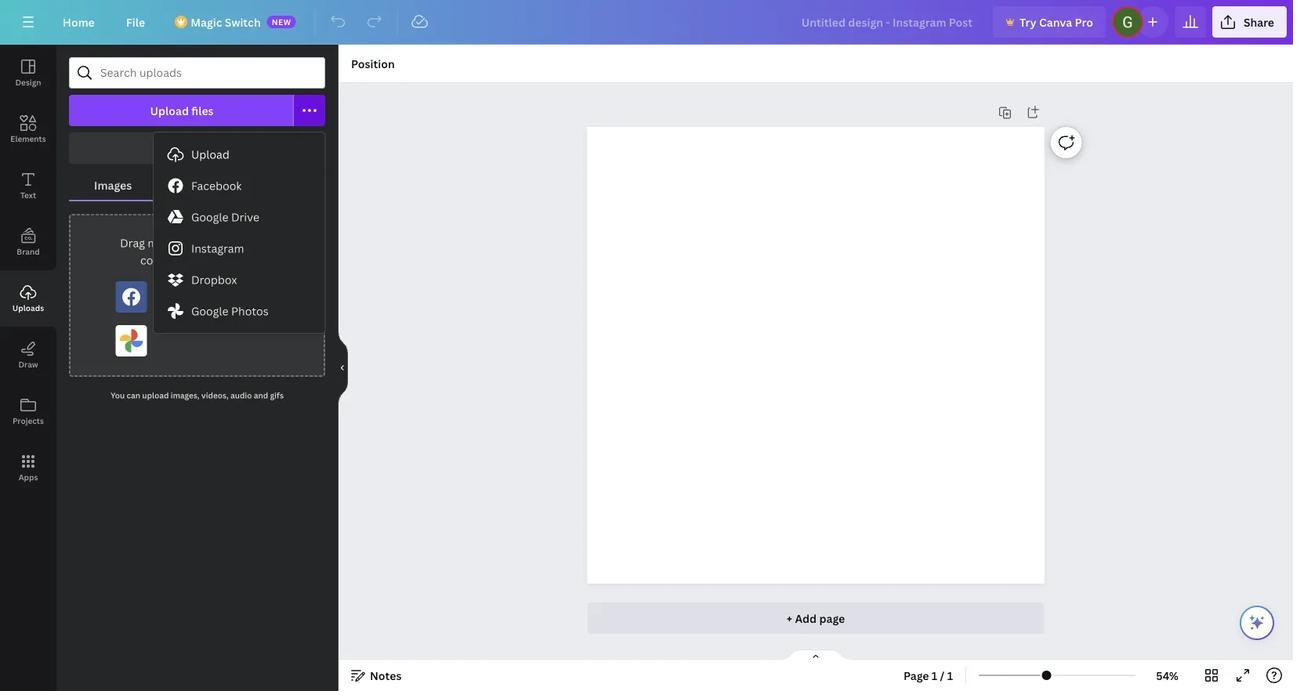 Task type: locate. For each thing, give the bounding box(es) containing it.
images,
[[171, 390, 199, 401]]

files
[[191, 103, 214, 118]]

and
[[254, 390, 268, 401]]

notes
[[370, 668, 402, 683]]

you can upload images, videos, audio and gifs
[[111, 390, 284, 401]]

upload right can
[[142, 390, 169, 401]]

0 vertical spatial google
[[191, 210, 228, 225]]

1 1 from the left
[[932, 668, 937, 683]]

drag media here to upload or connect an account...
[[120, 235, 274, 268]]

uploads
[[12, 302, 44, 313]]

0 vertical spatial upload
[[150, 103, 189, 118]]

1 left /
[[932, 668, 937, 683]]

1 horizontal spatial 1
[[947, 668, 953, 683]]

try canva pro
[[1020, 14, 1093, 29]]

1 horizontal spatial upload
[[223, 235, 260, 250]]

facebook button
[[154, 170, 325, 201]]

draw
[[18, 359, 38, 369]]

upload
[[150, 103, 189, 118], [191, 147, 229, 162]]

google for google photos
[[191, 304, 228, 319]]

projects button
[[0, 383, 56, 440]]

facebook
[[191, 178, 242, 193]]

upload for upload files
[[150, 103, 189, 118]]

1 vertical spatial upload
[[191, 147, 229, 162]]

google
[[191, 210, 228, 225], [191, 304, 228, 319]]

show pages image
[[778, 649, 853, 661]]

brand button
[[0, 214, 56, 270]]

file button
[[113, 6, 158, 38]]

notes button
[[345, 663, 408, 688]]

upload inside button
[[150, 103, 189, 118]]

google down dropbox
[[191, 304, 228, 319]]

1 horizontal spatial upload
[[191, 147, 229, 162]]

1
[[932, 668, 937, 683], [947, 668, 953, 683]]

upload button
[[154, 139, 325, 170]]

+
[[787, 611, 792, 626]]

upload left files
[[150, 103, 189, 118]]

upload for upload
[[191, 147, 229, 162]]

instagram button
[[154, 233, 325, 264]]

new
[[272, 16, 291, 27]]

can
[[127, 390, 140, 401]]

apps
[[19, 472, 38, 482]]

instagram
[[191, 241, 244, 256]]

to
[[209, 235, 221, 250]]

1 vertical spatial google
[[191, 304, 228, 319]]

upload
[[223, 235, 260, 250], [142, 390, 169, 401]]

pro
[[1075, 14, 1093, 29]]

0 horizontal spatial 1
[[932, 668, 937, 683]]

google photos button
[[154, 295, 325, 327]]

elements
[[10, 133, 46, 144]]

menu
[[154, 132, 325, 333]]

upload files
[[150, 103, 214, 118]]

google for google drive
[[191, 210, 228, 225]]

canva
[[1039, 14, 1072, 29]]

elements button
[[0, 101, 56, 158]]

you
[[111, 390, 125, 401]]

google photos
[[191, 304, 269, 319]]

videos,
[[201, 390, 229, 401]]

upload inside button
[[191, 147, 229, 162]]

1 vertical spatial upload
[[142, 390, 169, 401]]

upload files button
[[69, 95, 294, 126]]

share
[[1244, 14, 1274, 29]]

google drive button
[[154, 201, 325, 233]]

1 google from the top
[[191, 210, 228, 225]]

0 vertical spatial upload
[[223, 235, 260, 250]]

photos
[[231, 304, 269, 319]]

hide image
[[338, 330, 348, 406]]

0 horizontal spatial upload
[[150, 103, 189, 118]]

switch
[[225, 14, 261, 29]]

dropbox
[[191, 272, 237, 287]]

menu containing upload
[[154, 132, 325, 333]]

canva assistant image
[[1248, 614, 1266, 632]]

dropbox button
[[154, 264, 325, 295]]

record yourself button
[[69, 132, 325, 164]]

google up to
[[191, 210, 228, 225]]

google drive
[[191, 210, 259, 225]]

2 google from the top
[[191, 304, 228, 319]]

videos button
[[157, 170, 244, 200]]

media
[[148, 235, 180, 250]]

draw button
[[0, 327, 56, 383]]

1 right /
[[947, 668, 953, 683]]

position button
[[345, 51, 401, 76]]

upload up account...
[[223, 235, 260, 250]]

drag
[[120, 235, 145, 250]]

main menu bar
[[0, 0, 1293, 45]]

page 1 / 1
[[904, 668, 953, 683]]

connect
[[140, 253, 184, 268]]

magic
[[191, 14, 222, 29]]

text
[[20, 190, 36, 200]]

apps button
[[0, 440, 56, 496]]

page
[[904, 668, 929, 683]]

text button
[[0, 158, 56, 214]]

gifs
[[270, 390, 284, 401]]

or
[[263, 235, 274, 250]]

upload up facebook
[[191, 147, 229, 162]]

videos
[[182, 177, 218, 192]]



Task type: describe. For each thing, give the bounding box(es) containing it.
share button
[[1212, 6, 1287, 38]]

try
[[1020, 14, 1036, 29]]

an
[[186, 253, 199, 268]]

audio
[[230, 390, 252, 401]]

Search uploads search field
[[100, 58, 315, 88]]

54%
[[1156, 668, 1178, 683]]

design
[[15, 77, 41, 87]]

projects
[[13, 415, 44, 426]]

file
[[126, 14, 145, 29]]

+ add page
[[787, 611, 845, 626]]

home
[[63, 14, 95, 29]]

add
[[795, 611, 817, 626]]

design button
[[0, 45, 56, 101]]

record
[[155, 141, 193, 156]]

+ add page button
[[587, 603, 1044, 634]]

Design title text field
[[789, 6, 987, 38]]

account...
[[202, 253, 254, 268]]

/
[[940, 668, 945, 683]]

here
[[183, 235, 207, 250]]

magic switch
[[191, 14, 261, 29]]

54% button
[[1142, 663, 1193, 688]]

0 horizontal spatial upload
[[142, 390, 169, 401]]

page
[[819, 611, 845, 626]]

record yourself
[[155, 141, 239, 156]]

uploads button
[[0, 270, 56, 327]]

2 1 from the left
[[947, 668, 953, 683]]

position
[[351, 56, 395, 71]]

upload inside drag media here to upload or connect an account...
[[223, 235, 260, 250]]

home link
[[50, 6, 107, 38]]

yourself
[[195, 141, 239, 156]]

images
[[94, 177, 132, 192]]

try canva pro button
[[993, 6, 1106, 38]]

side panel tab list
[[0, 45, 56, 496]]

brand
[[17, 246, 40, 257]]

drive
[[231, 210, 259, 225]]

images button
[[69, 170, 157, 200]]



Task type: vqa. For each thing, say whether or not it's contained in the screenshot.
"Upload files" button
yes



